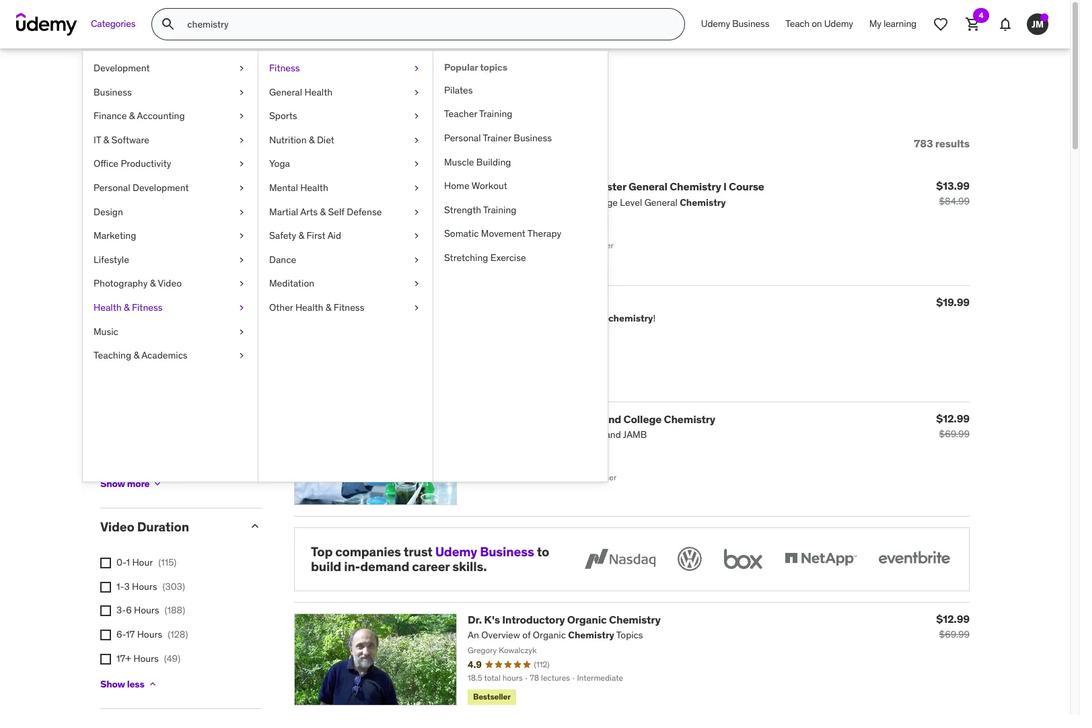 Task type: vqa. For each thing, say whether or not it's contained in the screenshot.


Task type: locate. For each thing, give the bounding box(es) containing it.
general
[[269, 86, 302, 98], [629, 180, 668, 193]]

up right 3.0
[[190, 301, 201, 313]]

health up arts at the top of the page
[[300, 182, 328, 194]]

xsmall image inside "marketing" link
[[236, 230, 247, 243]]

$69.99 for the complete high school and college chemistry
[[940, 428, 970, 440]]

show left less
[[100, 678, 125, 691]]

& right finance
[[129, 110, 135, 122]]

chemistry right college
[[664, 412, 716, 426]]

video down lifestyle link
[[158, 278, 182, 290]]

office productivity link
[[83, 152, 258, 176]]

& down "meditation" link
[[326, 302, 332, 314]]

& down photography
[[124, 302, 130, 314]]

hours right 17
[[137, 629, 162, 641]]

2 $12.99 from the top
[[937, 613, 970, 626]]

0 horizontal spatial general
[[269, 86, 302, 98]]

video up '0-'
[[100, 519, 134, 535]]

& right "teaching"
[[134, 350, 139, 362]]

& for it & software
[[103, 134, 109, 146]]

xsmall image for sports
[[411, 110, 422, 123]]

hours right 3
[[132, 581, 157, 593]]

personal trainer business
[[444, 132, 552, 144]]

& for 3.5 & up
[[182, 277, 188, 289]]

1 vertical spatial first
[[307, 230, 326, 242]]

training up trainer
[[479, 108, 513, 120]]

dr. k's introductory organic chemistry link
[[468, 613, 661, 627]]

teach
[[786, 18, 810, 30]]

up right '3.5'
[[190, 277, 201, 289]]

xsmall image inside general health link
[[411, 86, 422, 99]]

first left the aid
[[307, 230, 326, 242]]

training up somatic movement therapy at the top
[[483, 204, 517, 216]]

xsmall image inside design link
[[236, 206, 247, 219]]

xsmall image inside "mental health" link
[[411, 182, 422, 195]]

other health & fitness link
[[259, 296, 433, 320]]

0 horizontal spatial udemy business link
[[435, 544, 534, 560]]

1 vertical spatial show
[[100, 678, 125, 691]]

fitness down photography & video
[[132, 302, 163, 314]]

1 $12.99 $69.99 from the top
[[937, 412, 970, 440]]

& left '3.5'
[[150, 278, 156, 290]]

xsmall image inside health & fitness link
[[236, 302, 247, 315]]

1 horizontal spatial udemy
[[701, 18, 730, 30]]

xsmall image for show more
[[152, 479, 163, 490]]

music link
[[83, 320, 258, 344]]

1 vertical spatial chemistry
[[664, 412, 716, 426]]

chemistry left i
[[670, 180, 721, 193]]

show
[[100, 478, 125, 490], [100, 678, 125, 691]]

fitness down "meditation" link
[[334, 302, 365, 314]]

filter
[[125, 137, 151, 150]]

1 vertical spatial video
[[100, 519, 134, 535]]

& right safety
[[299, 230, 304, 242]]

xsmall image inside teaching & academics link
[[236, 350, 247, 363]]

to
[[537, 544, 550, 560]]

0 vertical spatial k's
[[484, 180, 500, 193]]

results up accounting
[[143, 79, 213, 107]]

xsmall image inside the yoga link
[[411, 158, 422, 171]]

health right other
[[296, 302, 323, 314]]

xsmall image inside fitness link
[[411, 62, 422, 75]]

1 vertical spatial $12.99
[[937, 613, 970, 626]]

2 vertical spatial chemistry
[[609, 613, 661, 627]]

academics
[[141, 350, 188, 362]]

1 vertical spatial k's
[[484, 613, 500, 627]]

health for mental health
[[300, 182, 328, 194]]

xsmall image inside nutrition & diet link
[[411, 134, 422, 147]]

pilates
[[444, 84, 473, 96]]

up for 3.0 & up
[[190, 301, 201, 313]]

xsmall image inside dance link
[[411, 254, 422, 267]]

complete
[[502, 180, 551, 193], [489, 412, 538, 426]]

xsmall image for finance & accounting
[[236, 110, 247, 123]]

xsmall image for dance
[[411, 254, 422, 267]]

0 horizontal spatial video
[[100, 519, 134, 535]]

to build in-demand career skills.
[[311, 544, 550, 575]]

4 link
[[957, 8, 990, 40]]

fitness element
[[433, 51, 608, 482]]

1 vertical spatial results
[[936, 137, 970, 150]]

783 for 783 results
[[914, 137, 933, 150]]

0 horizontal spatial 783
[[100, 79, 139, 107]]

2 up from the top
[[190, 301, 201, 313]]

small image
[[109, 137, 123, 150], [248, 192, 262, 206], [248, 342, 262, 355], [248, 520, 262, 533]]

0 horizontal spatial personal
[[94, 182, 130, 194]]

xsmall image inside other health & fitness link
[[411, 302, 422, 315]]

personal inside fitness 'element'
[[444, 132, 481, 144]]

yoga
[[269, 158, 290, 170]]

home
[[444, 180, 470, 192]]

xsmall image for it & software
[[236, 134, 247, 147]]

home workout
[[444, 180, 508, 192]]

first left semester
[[554, 180, 576, 193]]

1 vertical spatial $12.99 $69.99
[[937, 613, 970, 641]]

my learning
[[870, 18, 917, 30]]

muscle
[[444, 156, 474, 168]]

somatic movement therapy link
[[434, 222, 608, 246]]

movement
[[481, 228, 526, 240]]

k's down building
[[484, 180, 500, 193]]

video
[[158, 278, 182, 290], [100, 519, 134, 535]]

hours right 6
[[134, 605, 159, 617]]

xsmall image for photography & video
[[236, 278, 247, 291]]

dance link
[[259, 248, 433, 272]]

fitness
[[269, 62, 300, 74], [132, 302, 163, 314], [334, 302, 365, 314]]

k's
[[484, 180, 500, 193], [484, 613, 500, 627]]

xsmall image for personal development
[[236, 182, 247, 195]]

less
[[127, 678, 144, 691]]

xsmall image inside office productivity link
[[236, 158, 247, 171]]

0 vertical spatial $12.99 $69.99
[[937, 412, 970, 440]]

marketing
[[94, 230, 136, 242]]

xsmall image inside show less button
[[147, 679, 158, 690]]

complete up "strength training" link
[[502, 180, 551, 193]]

xsmall image for development
[[236, 62, 247, 75]]

2 show from the top
[[100, 678, 125, 691]]

personal up design
[[94, 182, 130, 194]]

0 vertical spatial $12.99
[[937, 412, 970, 425]]

results inside 'status'
[[936, 137, 970, 150]]

business left to
[[480, 544, 534, 560]]

0 vertical spatial $69.99
[[940, 428, 970, 440]]

personal development
[[94, 182, 189, 194]]

notifications image
[[998, 16, 1014, 32]]

0 vertical spatial results
[[143, 79, 213, 107]]

personal for personal trainer business
[[444, 132, 481, 144]]

1 k's from the top
[[484, 180, 500, 193]]

2 k's from the top
[[484, 613, 500, 627]]

business
[[733, 18, 770, 30], [94, 86, 132, 98], [514, 132, 552, 144], [480, 544, 534, 560]]

you have alerts image
[[1041, 13, 1049, 22]]

783 inside 783 results 'status'
[[914, 137, 933, 150]]

arts
[[300, 206, 318, 218]]

0 vertical spatial personal
[[444, 132, 481, 144]]

1 horizontal spatial results
[[936, 137, 970, 150]]

xsmall image for yoga
[[411, 158, 422, 171]]

1 horizontal spatial first
[[554, 180, 576, 193]]

1 up from the top
[[190, 277, 201, 289]]

school
[[566, 412, 600, 426]]

1 vertical spatial general
[[629, 180, 668, 193]]

aid
[[328, 230, 341, 242]]

$12.99 for dr. k's introductory organic chemistry
[[937, 613, 970, 626]]

xsmall image inside music link
[[236, 326, 247, 339]]

volkswagen image
[[675, 544, 705, 574]]

0 vertical spatial udemy business link
[[693, 8, 778, 40]]

business down teacher training link
[[514, 132, 552, 144]]

0 horizontal spatial results
[[143, 79, 213, 107]]

0 vertical spatial show
[[100, 478, 125, 490]]

i
[[724, 180, 727, 193]]

xsmall image for design
[[236, 206, 247, 219]]

1 vertical spatial development
[[133, 182, 189, 194]]

0 vertical spatial training
[[479, 108, 513, 120]]

fitness link
[[259, 57, 433, 81]]

chemistry
[[670, 180, 721, 193], [664, 412, 716, 426], [609, 613, 661, 627]]

3-6 hours (188)
[[116, 605, 185, 617]]

xsmall image inside "meditation" link
[[411, 278, 422, 291]]

2 dr. from the top
[[468, 613, 482, 627]]

0 vertical spatial up
[[190, 277, 201, 289]]

xsmall image inside the development link
[[236, 62, 247, 75]]

$12.99 $69.99 for the complete high school and college chemistry
[[937, 412, 970, 440]]

k's left introductory at the bottom
[[484, 613, 500, 627]]

course
[[729, 180, 765, 193]]

1 horizontal spatial 783
[[914, 137, 933, 150]]

2 horizontal spatial fitness
[[334, 302, 365, 314]]

xsmall image inside finance & accounting link
[[236, 110, 247, 123]]

xsmall image inside the martial arts & self defense "link"
[[411, 206, 422, 219]]

defense
[[347, 206, 382, 218]]

photography & video link
[[83, 272, 258, 296]]

& right it
[[103, 134, 109, 146]]

small image for video duration
[[248, 520, 262, 533]]

personal trainer business link
[[434, 127, 608, 151]]

nasdaq image
[[582, 544, 659, 574]]

udemy business link left teach
[[693, 8, 778, 40]]

submit search image
[[160, 16, 177, 32]]

show for language
[[100, 478, 125, 490]]

xsmall image for general health
[[411, 86, 422, 99]]

personal down teacher at top
[[444, 132, 481, 144]]

results up $13.99
[[936, 137, 970, 150]]

results for 783 results for "chemistry"
[[143, 79, 213, 107]]

dr. up strength training
[[468, 180, 482, 193]]

xsmall image inside it & software link
[[236, 134, 247, 147]]

training for teacher training
[[479, 108, 513, 120]]

xsmall image inside personal development link
[[236, 182, 247, 195]]

xsmall image inside lifestyle link
[[236, 254, 247, 267]]

sports
[[269, 110, 297, 122]]

jm
[[1032, 18, 1044, 30]]

0 vertical spatial general
[[269, 86, 302, 98]]

& right 3.0
[[182, 301, 188, 313]]

mental health
[[269, 182, 328, 194]]

1 vertical spatial 783
[[914, 137, 933, 150]]

complete right the
[[489, 412, 538, 426]]

0 vertical spatial dr.
[[468, 180, 482, 193]]

wishlist image
[[933, 16, 949, 32]]

martial arts & self defense
[[269, 206, 382, 218]]

k's for complete
[[484, 180, 500, 193]]

college
[[624, 412, 662, 426]]

xsmall image for show less
[[147, 679, 158, 690]]

show left more
[[100, 478, 125, 490]]

1 vertical spatial personal
[[94, 182, 130, 194]]

hours
[[132, 581, 157, 593], [134, 605, 159, 617], [137, 629, 162, 641], [133, 653, 159, 665]]

development down office productivity link
[[133, 182, 189, 194]]

chemistry right organic
[[609, 613, 661, 627]]

strength training
[[444, 204, 517, 216]]

box image
[[721, 544, 766, 574]]

783 results status
[[914, 137, 970, 150]]

personal for personal development
[[94, 182, 130, 194]]

somatic
[[444, 228, 479, 240]]

0 horizontal spatial first
[[307, 230, 326, 242]]

xsmall image for meditation
[[411, 278, 422, 291]]

& left diet
[[309, 134, 315, 146]]

show inside show less button
[[100, 678, 125, 691]]

xsmall image
[[236, 86, 247, 99], [236, 110, 247, 123], [411, 110, 422, 123], [236, 134, 247, 147], [411, 134, 422, 147], [236, 206, 247, 219], [236, 230, 247, 243], [411, 230, 422, 243], [411, 254, 422, 267], [236, 278, 247, 291], [236, 302, 247, 315], [236, 326, 247, 339], [236, 350, 247, 363], [100, 404, 111, 415], [100, 428, 111, 439], [152, 479, 163, 490], [100, 558, 111, 569], [100, 606, 111, 617], [100, 630, 111, 641], [147, 679, 158, 690]]

1 $12.99 from the top
[[937, 412, 970, 425]]

health
[[305, 86, 333, 98], [300, 182, 328, 194], [94, 302, 122, 314], [296, 302, 323, 314]]

6-
[[116, 629, 126, 641]]

1 vertical spatial $69.99
[[940, 629, 970, 641]]

shopping cart with 4 items image
[[965, 16, 982, 32]]

0 vertical spatial chemistry
[[670, 180, 721, 193]]

& left the self
[[320, 206, 326, 218]]

xsmall image for business
[[236, 86, 247, 99]]

0 vertical spatial complete
[[502, 180, 551, 193]]

ratings
[[100, 191, 146, 208]]

more
[[127, 478, 150, 490]]

xsmall image inside 'sports' link
[[411, 110, 422, 123]]

1 vertical spatial training
[[483, 204, 517, 216]]

general right semester
[[629, 180, 668, 193]]

nutrition
[[269, 134, 307, 146]]

show inside show more button
[[100, 478, 125, 490]]

2 $12.99 $69.99 from the top
[[937, 613, 970, 641]]

first
[[554, 180, 576, 193], [307, 230, 326, 242]]

dr. down skills.
[[468, 613, 482, 627]]

it & software link
[[83, 128, 258, 152]]

development link
[[83, 57, 258, 81]]

health down fitness link
[[305, 86, 333, 98]]

3.0 & up
[[166, 301, 201, 313]]

1 vertical spatial dr.
[[468, 613, 482, 627]]

"chemistry"
[[251, 79, 374, 107]]

2 $69.99 from the top
[[940, 629, 970, 641]]

fitness up general health
[[269, 62, 300, 74]]

& for nutrition & diet
[[309, 134, 315, 146]]

xsmall image for fitness
[[411, 62, 422, 75]]

xsmall image inside photography & video link
[[236, 278, 247, 291]]

development down categories dropdown button
[[94, 62, 150, 74]]

trust
[[404, 544, 433, 560]]

0 vertical spatial video
[[158, 278, 182, 290]]

the complete high school and college chemistry
[[468, 412, 716, 426]]

up for 3.5 & up
[[190, 277, 201, 289]]

$84.99
[[939, 196, 970, 208]]

hours right 17+ on the left
[[133, 653, 159, 665]]

1 horizontal spatial general
[[629, 180, 668, 193]]

other
[[269, 302, 293, 314]]

0 vertical spatial 783
[[100, 79, 139, 107]]

1 show from the top
[[100, 478, 125, 490]]

& right '3.5'
[[182, 277, 188, 289]]

xsmall image inside business link
[[236, 86, 247, 99]]

1 vertical spatial up
[[190, 301, 201, 313]]

1 horizontal spatial udemy business link
[[693, 8, 778, 40]]

duration
[[137, 519, 189, 535]]

xsmall image inside show more button
[[152, 479, 163, 490]]

general up sports at left top
[[269, 86, 302, 98]]

1 horizontal spatial personal
[[444, 132, 481, 144]]

1 vertical spatial udemy business link
[[435, 544, 534, 560]]

1 dr. from the top
[[468, 180, 482, 193]]

xsmall image
[[236, 62, 247, 75], [411, 62, 422, 75], [411, 86, 422, 99], [236, 158, 247, 171], [411, 158, 422, 171], [236, 182, 247, 195], [411, 182, 422, 195], [411, 206, 422, 219], [236, 254, 247, 267], [411, 278, 422, 291], [411, 302, 422, 315], [100, 380, 111, 391], [100, 452, 111, 463], [100, 582, 111, 593], [100, 654, 111, 665]]

dr. for dr. k's complete first semester general chemistry i course
[[468, 180, 482, 193]]

xsmall image inside safety & first aid link
[[411, 230, 422, 243]]

1 horizontal spatial video
[[158, 278, 182, 290]]

udemy business link left to
[[435, 544, 534, 560]]

dr.
[[468, 180, 482, 193], [468, 613, 482, 627]]

teacher training
[[444, 108, 513, 120]]

1 $69.99 from the top
[[940, 428, 970, 440]]



Task type: describe. For each thing, give the bounding box(es) containing it.
workout
[[472, 180, 508, 192]]

3-
[[116, 605, 126, 617]]

$13.99
[[937, 179, 970, 193]]

$12.99 for the complete high school and college chemistry
[[937, 412, 970, 425]]

3.5 & up
[[166, 277, 201, 289]]

meditation link
[[259, 272, 433, 296]]

office productivity
[[94, 158, 171, 170]]

stretching
[[444, 252, 488, 264]]

introductory
[[502, 613, 565, 627]]

filter button
[[100, 123, 160, 165]]

small image for ratings
[[248, 192, 262, 206]]

0 vertical spatial development
[[94, 62, 150, 74]]

business up finance
[[94, 86, 132, 98]]

hours for 6-17 hours
[[137, 629, 162, 641]]

eventbrite image
[[876, 544, 953, 574]]

show more button
[[100, 471, 163, 498]]

pilates link
[[434, 79, 608, 103]]

top companies trust udemy business
[[311, 544, 534, 560]]

small image for language
[[248, 342, 262, 355]]

exercise
[[491, 252, 526, 264]]

show less
[[100, 678, 144, 691]]

lifestyle link
[[83, 248, 258, 272]]

show less button
[[100, 671, 158, 698]]

xsmall image for martial arts & self defense
[[411, 206, 422, 219]]

teach on udemy
[[786, 18, 854, 30]]

career
[[412, 559, 450, 575]]

(188)
[[165, 605, 185, 617]]

stretching exercise link
[[434, 246, 608, 270]]

top
[[311, 544, 333, 560]]

$69.99 for dr. k's introductory organic chemistry
[[940, 629, 970, 641]]

(49)
[[164, 653, 181, 665]]

semester
[[578, 180, 627, 193]]

muscle building link
[[434, 151, 608, 174]]

Search for anything text field
[[185, 13, 668, 36]]

xsmall image for office productivity
[[236, 158, 247, 171]]

& for safety & first aid
[[299, 230, 304, 242]]

nutrition & diet
[[269, 134, 334, 146]]

results for 783 results
[[936, 137, 970, 150]]

language button
[[100, 341, 238, 357]]

k's for introductory
[[484, 613, 500, 627]]

783 for 783 results for "chemistry"
[[100, 79, 139, 107]]

17+ hours (49)
[[116, 653, 181, 665]]

development inside personal development link
[[133, 182, 189, 194]]

health for general health
[[305, 86, 333, 98]]

training for strength training
[[483, 204, 517, 216]]

strength
[[444, 204, 481, 216]]

1-3 hours (303)
[[116, 581, 185, 593]]

hours for 3-6 hours
[[134, 605, 159, 617]]

2 horizontal spatial udemy
[[825, 18, 854, 30]]

0 horizontal spatial fitness
[[132, 302, 163, 314]]

dr. for dr. k's introductory organic chemistry
[[468, 613, 482, 627]]

the complete high school and college chemistry link
[[468, 412, 716, 426]]

1
[[126, 557, 130, 569]]

dance
[[269, 254, 296, 266]]

xsmall image for nutrition & diet
[[411, 134, 422, 147]]

popular topics
[[444, 61, 507, 73]]

4
[[979, 10, 984, 20]]

popular
[[444, 61, 478, 73]]

xsmall image for mental health
[[411, 182, 422, 195]]

small image inside the filter button
[[109, 137, 123, 150]]

0 horizontal spatial udemy
[[435, 544, 477, 560]]

on
[[812, 18, 822, 30]]

it
[[94, 134, 101, 146]]

netapp image
[[782, 544, 860, 574]]

health for other health & fitness
[[296, 302, 323, 314]]

safety & first aid link
[[259, 224, 433, 248]]

photography
[[94, 278, 148, 290]]

strength training link
[[434, 198, 608, 222]]

somatic movement therapy
[[444, 228, 562, 240]]

xsmall image for marketing
[[236, 230, 247, 243]]

xsmall image for safety & first aid
[[411, 230, 422, 243]]

3.5
[[166, 277, 180, 289]]

xsmall image for other health & fitness
[[411, 302, 422, 315]]

productivity
[[121, 158, 171, 170]]

general health
[[269, 86, 333, 98]]

dr. k's complete first semester general chemistry i course
[[468, 180, 765, 193]]

yoga link
[[259, 152, 433, 176]]

my learning link
[[862, 8, 925, 40]]

business link
[[83, 81, 258, 104]]

sports link
[[259, 104, 433, 128]]

1 vertical spatial complete
[[489, 412, 538, 426]]

self
[[328, 206, 345, 218]]

personal development link
[[83, 176, 258, 200]]

health up music
[[94, 302, 122, 314]]

learning
[[884, 18, 917, 30]]

business left teach
[[733, 18, 770, 30]]

design
[[94, 206, 123, 218]]

& for 3.0 & up
[[182, 301, 188, 313]]

1 horizontal spatial fitness
[[269, 62, 300, 74]]

& for finance & accounting
[[129, 110, 135, 122]]

dr. k's introductory organic chemistry
[[468, 613, 661, 627]]

the
[[468, 412, 486, 426]]

dr. k's complete first semester general chemistry i course link
[[468, 180, 765, 193]]

organic
[[567, 613, 607, 627]]

muscle building
[[444, 156, 511, 168]]

0 vertical spatial first
[[554, 180, 576, 193]]

accounting
[[137, 110, 185, 122]]

udemy image
[[16, 13, 77, 36]]

show for video duration
[[100, 678, 125, 691]]

hours for 1-3 hours
[[132, 581, 157, 593]]

3
[[124, 581, 130, 593]]

general health link
[[259, 81, 433, 104]]

music
[[94, 326, 118, 338]]

& for teaching & academics
[[134, 350, 139, 362]]

& for photography & video
[[150, 278, 156, 290]]

udemy business
[[701, 18, 770, 30]]

hour
[[132, 557, 153, 569]]

$12.99 $69.99 for dr. k's introductory organic chemistry
[[937, 613, 970, 641]]

xsmall image for teaching & academics
[[236, 350, 247, 363]]

chemistry for college
[[664, 412, 716, 426]]

finance & accounting link
[[83, 104, 258, 128]]

diet
[[317, 134, 334, 146]]

0-1 hour (115)
[[116, 557, 177, 569]]

& inside "link"
[[320, 206, 326, 218]]

software
[[111, 134, 149, 146]]

photography & video
[[94, 278, 182, 290]]

xsmall image for health & fitness
[[236, 302, 247, 315]]

language
[[100, 341, 159, 357]]

video duration button
[[100, 519, 238, 535]]

finance
[[94, 110, 127, 122]]

chemistry for general
[[670, 180, 721, 193]]

(128)
[[168, 629, 188, 641]]

xsmall image for lifestyle
[[236, 254, 247, 267]]

high
[[540, 412, 563, 426]]

video duration
[[100, 519, 189, 535]]

mental
[[269, 182, 298, 194]]

topics
[[480, 61, 507, 73]]

mental health link
[[259, 176, 433, 200]]

& for health & fitness
[[124, 302, 130, 314]]

business inside fitness 'element'
[[514, 132, 552, 144]]

1-
[[116, 581, 124, 593]]

xsmall image for music
[[236, 326, 247, 339]]

health & fitness
[[94, 302, 163, 314]]

demand
[[360, 559, 410, 575]]

skills.
[[453, 559, 487, 575]]

$19.99
[[937, 296, 970, 309]]



